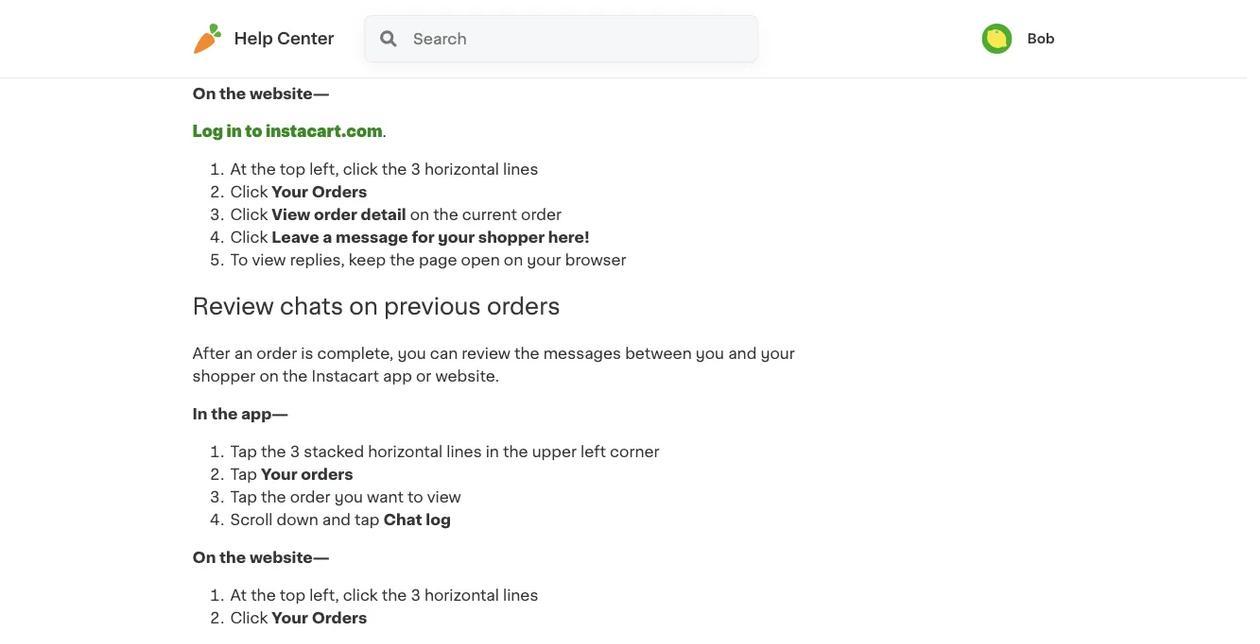 Task type: describe. For each thing, give the bounding box(es) containing it.
review
[[462, 347, 511, 362]]

2 on from the top
[[192, 551, 216, 566]]

page
[[419, 252, 457, 267]]

you inside tap the 3 stacked horizontal lines in the upper left corner tap your orders tap the order you want to view scroll down and tap chat log
[[334, 490, 363, 505]]

1 website— from the top
[[250, 86, 329, 101]]

app inside send your message if you have turned on in-app notifications, you'll receive an alert when your personal shopper replies.
[[414, 25, 443, 40]]

in
[[192, 407, 208, 422]]

corner
[[610, 445, 659, 460]]

and inside after an order is complete, you can review the messages between you and your shopper on the instacart app or website.
[[728, 347, 757, 362]]

on down keep
[[349, 296, 378, 318]]

detail
[[361, 207, 406, 222]]

can
[[430, 347, 458, 362]]

1 tap from the top
[[230, 445, 257, 460]]

review chats on previous orders
[[192, 296, 560, 318]]

want
[[367, 490, 404, 505]]

1 on from the top
[[192, 86, 216, 101]]

order up a
[[314, 207, 357, 222]]

upper
[[532, 445, 577, 460]]

to
[[230, 252, 248, 267]]

shopper inside send your message if you have turned on in-app notifications, you'll receive an alert when your personal shopper replies.
[[300, 48, 363, 63]]

view
[[272, 207, 310, 222]]

messages
[[543, 347, 621, 362]]

left, for at the top left, click the 3 horizontal lines click your orders
[[309, 589, 339, 604]]

here!
[[548, 230, 590, 245]]

personal
[[230, 48, 296, 63]]

horizontal for at the top left, click the 3 horizontal lines click your orders click view order detail on the current order click leave a message for your shopper here! to view replies, keep the page open on your browser
[[424, 162, 499, 177]]

bob
[[1027, 32, 1055, 45]]

3 for at the top left, click the 3 horizontal lines click your orders click view order detail on the current order click leave a message for your shopper here! to view replies, keep the page open on your browser
[[411, 162, 421, 177]]

instacart.com
[[266, 124, 382, 139]]

an inside send your message if you have turned on in-app notifications, you'll receive an alert when your personal shopper replies.
[[655, 25, 673, 40]]

down
[[277, 513, 318, 528]]

log
[[426, 513, 451, 528]]

help center
[[234, 31, 334, 47]]

website.
[[435, 369, 499, 384]]

replies,
[[290, 252, 345, 267]]

instacart image
[[192, 24, 223, 54]]

have
[[277, 25, 313, 40]]

complete,
[[317, 347, 394, 362]]

send your message if you have turned on in-app notifications, you'll receive an alert when your personal shopper replies.
[[230, 3, 795, 63]]

help
[[234, 31, 273, 47]]

at the top left, click the 3 horizontal lines click your orders click view order detail on the current order click leave a message for your shopper here! to view replies, keep the page open on your browser
[[230, 162, 626, 267]]

replies.
[[367, 48, 422, 63]]

3 for at the top left, click the 3 horizontal lines click your orders
[[411, 589, 421, 604]]

click for at the top left, click the 3 horizontal lines click your orders
[[343, 589, 378, 604]]

receive
[[596, 25, 651, 40]]

shopper inside the at the top left, click the 3 horizontal lines click your orders click view order detail on the current order click leave a message for your shopper here! to view replies, keep the page open on your browser
[[478, 230, 545, 245]]

on right open
[[504, 252, 523, 267]]

top for at the top left, click the 3 horizontal lines click your orders click view order detail on the current order click leave a message for your shopper here! to view replies, keep the page open on your browser
[[280, 162, 305, 177]]

click for at the top left, click the 3 horizontal lines click your orders click view order detail on the current order click leave a message for your shopper here! to view replies, keep the page open on your browser
[[343, 162, 378, 177]]

orders for at the top left, click the 3 horizontal lines click your orders
[[312, 611, 367, 626]]

at for at the top left, click the 3 horizontal lines click your orders
[[230, 589, 247, 604]]

scroll
[[230, 513, 273, 528]]

on inside after an order is complete, you can review the messages between you and your shopper on the instacart app or website.
[[259, 369, 279, 384]]

top for at the top left, click the 3 horizontal lines click your orders
[[280, 589, 305, 604]]

log
[[192, 124, 223, 139]]

message inside the at the top left, click the 3 horizontal lines click your orders click view order detail on the current order click leave a message for your shopper here! to view replies, keep the page open on your browser
[[336, 230, 408, 245]]

to inside tap the 3 stacked horizontal lines in the upper left corner tap your orders tap the order you want to view scroll down and tap chat log
[[408, 490, 423, 505]]

you up or
[[397, 347, 426, 362]]

after an order is complete, you can review the messages between you and your shopper on the instacart app or website.
[[192, 347, 795, 384]]

and inside tap the 3 stacked horizontal lines in the upper left corner tap your orders tap the order you want to view scroll down and tap chat log
[[322, 513, 351, 528]]

for
[[412, 230, 434, 245]]

order inside after an order is complete, you can review the messages between you and your shopper on the instacart app or website.
[[256, 347, 297, 362]]

Search search field
[[411, 16, 757, 61]]

in inside tap the 3 stacked horizontal lines in the upper left corner tap your orders tap the order you want to view scroll down and tap chat log
[[486, 445, 499, 460]]

between
[[625, 347, 692, 362]]

send
[[230, 3, 269, 18]]

2 website— from the top
[[250, 551, 329, 566]]

left
[[581, 445, 606, 460]]

your inside tap the 3 stacked horizontal lines in the upper left corner tap your orders tap the order you want to view scroll down and tap chat log
[[261, 468, 297, 483]]

previous
[[384, 296, 481, 318]]

.
[[382, 124, 386, 139]]

user avatar image
[[982, 24, 1012, 54]]

order inside tap the 3 stacked horizontal lines in the upper left corner tap your orders tap the order you want to view scroll down and tap chat log
[[290, 490, 331, 505]]

left, for at the top left, click the 3 horizontal lines click your orders click view order detail on the current order click leave a message for your shopper here! to view replies, keep the page open on your browser
[[309, 162, 339, 177]]

help center link
[[192, 24, 334, 54]]

2 click from the top
[[230, 207, 268, 222]]

turned
[[317, 25, 367, 40]]

notifications,
[[447, 25, 546, 40]]

your for at the top left, click the 3 horizontal lines click your orders
[[272, 611, 308, 626]]

log in to instacart.com .
[[192, 124, 386, 139]]

chat
[[383, 513, 422, 528]]

app inside after an order is complete, you can review the messages between you and your shopper on the instacart app or website.
[[383, 369, 412, 384]]

review
[[192, 296, 274, 318]]

after
[[192, 347, 230, 362]]

tap the 3 stacked horizontal lines in the upper left corner tap your orders tap the order you want to view scroll down and tap chat log
[[230, 445, 659, 528]]

bob link
[[982, 24, 1055, 54]]

in-
[[394, 25, 414, 40]]

order up "here!"
[[521, 207, 562, 222]]

on up for
[[410, 207, 429, 222]]



Task type: vqa. For each thing, say whether or not it's contained in the screenshot.
Home Storage
no



Task type: locate. For each thing, give the bounding box(es) containing it.
your inside the at the top left, click the 3 horizontal lines click your orders click view order detail on the current order click leave a message for your shopper here! to view replies, keep the page open on your browser
[[272, 184, 308, 199]]

you up personal
[[244, 25, 273, 40]]

click inside the at the top left, click the 3 horizontal lines click your orders
[[343, 589, 378, 604]]

0 horizontal spatial to
[[245, 124, 262, 139]]

top down down
[[280, 589, 305, 604]]

on the website— down personal
[[192, 86, 329, 101]]

app
[[414, 25, 443, 40], [383, 369, 412, 384]]

click inside the at the top left, click the 3 horizontal lines click your orders
[[230, 611, 268, 626]]

an left alert
[[655, 25, 673, 40]]

in right log
[[226, 124, 242, 139]]

0 vertical spatial and
[[728, 347, 757, 362]]

left, down down
[[309, 589, 339, 604]]

1 vertical spatial an
[[234, 347, 253, 362]]

lines
[[503, 162, 538, 177], [446, 445, 482, 460], [503, 589, 538, 604]]

0 vertical spatial lines
[[503, 162, 538, 177]]

0 vertical spatial message
[[311, 3, 381, 18]]

1 horizontal spatial orders
[[487, 296, 560, 318]]

on
[[371, 25, 390, 40], [410, 207, 429, 222], [504, 252, 523, 267], [349, 296, 378, 318], [259, 369, 279, 384]]

website— down down
[[250, 551, 329, 566]]

you up tap
[[334, 490, 363, 505]]

orders inside tap the 3 stacked horizontal lines in the upper left corner tap your orders tap the order you want to view scroll down and tap chat log
[[301, 468, 353, 483]]

orders up review
[[487, 296, 560, 318]]

an right after
[[234, 347, 253, 362]]

horizontal up want
[[368, 445, 443, 460]]

view up log
[[427, 490, 461, 505]]

1 horizontal spatial shopper
[[300, 48, 363, 63]]

or
[[416, 369, 431, 384]]

on inside send your message if you have turned on in-app notifications, you'll receive an alert when your personal shopper replies.
[[371, 25, 390, 40]]

to
[[245, 124, 262, 139], [408, 490, 423, 505]]

1 vertical spatial orders
[[312, 611, 367, 626]]

current
[[462, 207, 517, 222]]

an inside after an order is complete, you can review the messages between you and your shopper on the instacart app or website.
[[234, 347, 253, 362]]

message
[[311, 3, 381, 18], [336, 230, 408, 245]]

3 inside tap the 3 stacked horizontal lines in the upper left corner tap your orders tap the order you want to view scroll down and tap chat log
[[290, 445, 300, 460]]

shopper down current
[[478, 230, 545, 245]]

left, inside the at the top left, click the 3 horizontal lines click your orders
[[309, 589, 339, 604]]

1 vertical spatial message
[[336, 230, 408, 245]]

0 vertical spatial app
[[414, 25, 443, 40]]

tap
[[230, 445, 257, 460], [230, 468, 257, 483], [230, 490, 257, 505]]

an
[[655, 25, 673, 40], [234, 347, 253, 362]]

3
[[411, 162, 421, 177], [290, 445, 300, 460], [411, 589, 421, 604]]

3 inside the at the top left, click the 3 horizontal lines click your orders
[[411, 589, 421, 604]]

in the app—
[[192, 407, 288, 422]]

1 vertical spatial view
[[427, 490, 461, 505]]

log in to instacart.com link
[[192, 124, 382, 139]]

1 vertical spatial orders
[[301, 468, 353, 483]]

1 horizontal spatial app
[[414, 25, 443, 40]]

1 vertical spatial lines
[[446, 445, 482, 460]]

0 vertical spatial horizontal
[[424, 162, 499, 177]]

2 vertical spatial 3
[[411, 589, 421, 604]]

if
[[230, 25, 241, 40]]

at down the scroll
[[230, 589, 247, 604]]

1 horizontal spatial to
[[408, 490, 423, 505]]

you inside send your message if you have turned on in-app notifications, you'll receive an alert when your personal shopper replies.
[[244, 25, 273, 40]]

1 vertical spatial website—
[[250, 551, 329, 566]]

1 vertical spatial horizontal
[[368, 445, 443, 460]]

click
[[343, 162, 378, 177], [343, 589, 378, 604]]

2 tap from the top
[[230, 468, 257, 483]]

on
[[192, 86, 216, 101], [192, 551, 216, 566]]

on up app—
[[259, 369, 279, 384]]

horizontal
[[424, 162, 499, 177], [368, 445, 443, 460], [424, 589, 499, 604]]

app up replies.
[[414, 25, 443, 40]]

center
[[277, 31, 334, 47]]

website—
[[250, 86, 329, 101], [250, 551, 329, 566]]

2 orders from the top
[[312, 611, 367, 626]]

1 vertical spatial shopper
[[478, 230, 545, 245]]

1 left, from the top
[[309, 162, 339, 177]]

2 vertical spatial shopper
[[192, 369, 256, 384]]

1 vertical spatial your
[[261, 468, 297, 483]]

when
[[716, 25, 757, 40]]

0 vertical spatial orders
[[487, 296, 560, 318]]

lines inside the at the top left, click the 3 horizontal lines click your orders
[[503, 589, 538, 604]]

on the website—
[[192, 86, 329, 101], [192, 551, 329, 566]]

1 horizontal spatial and
[[728, 347, 757, 362]]

order left is
[[256, 347, 297, 362]]

0 vertical spatial tap
[[230, 445, 257, 460]]

0 horizontal spatial shopper
[[192, 369, 256, 384]]

2 top from the top
[[280, 589, 305, 604]]

1 vertical spatial in
[[486, 445, 499, 460]]

alert
[[677, 25, 712, 40]]

0 vertical spatial shopper
[[300, 48, 363, 63]]

0 vertical spatial at
[[230, 162, 247, 177]]

0 vertical spatial 3
[[411, 162, 421, 177]]

1 click from the top
[[343, 162, 378, 177]]

at inside the at the top left, click the 3 horizontal lines click your orders
[[230, 589, 247, 604]]

2 horizontal spatial shopper
[[478, 230, 545, 245]]

0 vertical spatial view
[[252, 252, 286, 267]]

2 left, from the top
[[309, 589, 339, 604]]

left, inside the at the top left, click the 3 horizontal lines click your orders click view order detail on the current order click leave a message for your shopper here! to view replies, keep the page open on your browser
[[309, 162, 339, 177]]

orders down stacked
[[301, 468, 353, 483]]

to right log
[[245, 124, 262, 139]]

open
[[461, 252, 500, 267]]

0 vertical spatial to
[[245, 124, 262, 139]]

1 horizontal spatial in
[[486, 445, 499, 460]]

shopper inside after an order is complete, you can review the messages between you and your shopper on the instacart app or website.
[[192, 369, 256, 384]]

3 up for
[[411, 162, 421, 177]]

shopper down turned
[[300, 48, 363, 63]]

stacked
[[304, 445, 364, 460]]

horizontal down log
[[424, 589, 499, 604]]

1 vertical spatial to
[[408, 490, 423, 505]]

message up keep
[[336, 230, 408, 245]]

website— up the log in to instacart.com .
[[250, 86, 329, 101]]

2 on the website— from the top
[[192, 551, 329, 566]]

on left in-
[[371, 25, 390, 40]]

0 horizontal spatial an
[[234, 347, 253, 362]]

at down log in to instacart.com link
[[230, 162, 247, 177]]

orders inside the at the top left, click the 3 horizontal lines click your orders
[[312, 611, 367, 626]]

click inside the at the top left, click the 3 horizontal lines click your orders click view order detail on the current order click leave a message for your shopper here! to view replies, keep the page open on your browser
[[343, 162, 378, 177]]

app—
[[241, 407, 288, 422]]

you right between
[[696, 347, 724, 362]]

at
[[230, 162, 247, 177], [230, 589, 247, 604]]

your inside after an order is complete, you can review the messages between you and your shopper on the instacart app or website.
[[761, 347, 795, 362]]

0 horizontal spatial orders
[[301, 468, 353, 483]]

the
[[219, 86, 246, 101], [251, 162, 276, 177], [382, 162, 407, 177], [433, 207, 458, 222], [390, 252, 415, 267], [514, 347, 540, 362], [283, 369, 308, 384], [211, 407, 238, 422], [261, 445, 286, 460], [503, 445, 528, 460], [261, 490, 286, 505], [219, 551, 246, 566], [251, 589, 276, 604], [382, 589, 407, 604]]

orders
[[487, 296, 560, 318], [301, 468, 353, 483]]

and left tap
[[322, 513, 351, 528]]

0 vertical spatial click
[[343, 162, 378, 177]]

click down tap
[[343, 589, 378, 604]]

view
[[252, 252, 286, 267], [427, 490, 461, 505]]

view inside the at the top left, click the 3 horizontal lines click your orders click view order detail on the current order click leave a message for your shopper here! to view replies, keep the page open on your browser
[[252, 252, 286, 267]]

lines for at the top left, click the 3 horizontal lines click your orders click view order detail on the current order click leave a message for your shopper here! to view replies, keep the page open on your browser
[[503, 162, 538, 177]]

view right to at the top
[[252, 252, 286, 267]]

1 orders from the top
[[312, 184, 367, 199]]

lines inside tap the 3 stacked horizontal lines in the upper left corner tap your orders tap the order you want to view scroll down and tap chat log
[[446, 445, 482, 460]]

3 inside the at the top left, click the 3 horizontal lines click your orders click view order detail on the current order click leave a message for your shopper here! to view replies, keep the page open on your browser
[[411, 162, 421, 177]]

1 click from the top
[[230, 184, 268, 199]]

your
[[272, 184, 308, 199], [261, 468, 297, 483], [272, 611, 308, 626]]

order up down
[[290, 490, 331, 505]]

message inside send your message if you have turned on in-app notifications, you'll receive an alert when your personal shopper replies.
[[311, 3, 381, 18]]

on the website— down the scroll
[[192, 551, 329, 566]]

0 vertical spatial left,
[[309, 162, 339, 177]]

and
[[728, 347, 757, 362], [322, 513, 351, 528]]

you
[[244, 25, 273, 40], [397, 347, 426, 362], [696, 347, 724, 362], [334, 490, 363, 505]]

3 click from the top
[[230, 230, 268, 245]]

1 vertical spatial and
[[322, 513, 351, 528]]

at inside the at the top left, click the 3 horizontal lines click your orders click view order detail on the current order click leave a message for your shopper here! to view replies, keep the page open on your browser
[[230, 162, 247, 177]]

order
[[314, 207, 357, 222], [521, 207, 562, 222], [256, 347, 297, 362], [290, 490, 331, 505]]

0 vertical spatial an
[[655, 25, 673, 40]]

click up detail
[[343, 162, 378, 177]]

and right between
[[728, 347, 757, 362]]

2 at from the top
[[230, 589, 247, 604]]

at for at the top left, click the 3 horizontal lines click your orders click view order detail on the current order click leave a message for your shopper here! to view replies, keep the page open on your browser
[[230, 162, 247, 177]]

left,
[[309, 162, 339, 177], [309, 589, 339, 604]]

shopper
[[300, 48, 363, 63], [478, 230, 545, 245], [192, 369, 256, 384]]

1 vertical spatial top
[[280, 589, 305, 604]]

top
[[280, 162, 305, 177], [280, 589, 305, 604]]

in
[[226, 124, 242, 139], [486, 445, 499, 460]]

orders inside the at the top left, click the 3 horizontal lines click your orders click view order detail on the current order click leave a message for your shopper here! to view replies, keep the page open on your browser
[[312, 184, 367, 199]]

top down the log in to instacart.com .
[[280, 162, 305, 177]]

leave
[[272, 230, 319, 245]]

chats
[[280, 296, 343, 318]]

1 vertical spatial left,
[[309, 589, 339, 604]]

0 vertical spatial website—
[[250, 86, 329, 101]]

click
[[230, 184, 268, 199], [230, 207, 268, 222], [230, 230, 268, 245], [230, 611, 268, 626]]

0 vertical spatial orders
[[312, 184, 367, 199]]

0 horizontal spatial app
[[383, 369, 412, 384]]

horizontal up current
[[424, 162, 499, 177]]

view inside tap the 3 stacked horizontal lines in the upper left corner tap your orders tap the order you want to view scroll down and tap chat log
[[427, 490, 461, 505]]

horizontal inside the at the top left, click the 3 horizontal lines click your orders click view order detail on the current order click leave a message for your shopper here! to view replies, keep the page open on your browser
[[424, 162, 499, 177]]

browser
[[565, 252, 626, 267]]

lines inside the at the top left, click the 3 horizontal lines click your orders click view order detail on the current order click leave a message for your shopper here! to view replies, keep the page open on your browser
[[503, 162, 538, 177]]

1 vertical spatial at
[[230, 589, 247, 604]]

0 horizontal spatial view
[[252, 252, 286, 267]]

0 horizontal spatial in
[[226, 124, 242, 139]]

3 left stacked
[[290, 445, 300, 460]]

lines for at the top left, click the 3 horizontal lines click your orders
[[503, 589, 538, 604]]

2 vertical spatial your
[[272, 611, 308, 626]]

1 vertical spatial 3
[[290, 445, 300, 460]]

2 vertical spatial tap
[[230, 490, 257, 505]]

2 vertical spatial lines
[[503, 589, 538, 604]]

0 vertical spatial in
[[226, 124, 242, 139]]

1 vertical spatial click
[[343, 589, 378, 604]]

1 horizontal spatial an
[[655, 25, 673, 40]]

your for at the top left, click the 3 horizontal lines click your orders click view order detail on the current order click leave a message for your shopper here! to view replies, keep the page open on your browser
[[272, 184, 308, 199]]

to up chat
[[408, 490, 423, 505]]

orders for at the top left, click the 3 horizontal lines click your orders click view order detail on the current order click leave a message for your shopper here! to view replies, keep the page open on your browser
[[312, 184, 367, 199]]

1 top from the top
[[280, 162, 305, 177]]

horizontal for at the top left, click the 3 horizontal lines click your orders
[[424, 589, 499, 604]]

2 vertical spatial horizontal
[[424, 589, 499, 604]]

3 down chat
[[411, 589, 421, 604]]

tap
[[355, 513, 380, 528]]

0 vertical spatial top
[[280, 162, 305, 177]]

1 vertical spatial on
[[192, 551, 216, 566]]

1 vertical spatial tap
[[230, 468, 257, 483]]

0 vertical spatial on the website—
[[192, 86, 329, 101]]

you'll
[[550, 25, 592, 40]]

1 vertical spatial app
[[383, 369, 412, 384]]

1 on the website— from the top
[[192, 86, 329, 101]]

1 horizontal spatial view
[[427, 490, 461, 505]]

a
[[323, 230, 332, 245]]

your
[[273, 3, 308, 18], [761, 25, 795, 40], [438, 230, 475, 245], [527, 252, 561, 267], [761, 347, 795, 362]]

0 vertical spatial your
[[272, 184, 308, 199]]

3 tap from the top
[[230, 490, 257, 505]]

2 click from the top
[[343, 589, 378, 604]]

top inside the at the top left, click the 3 horizontal lines click your orders click view order detail on the current order click leave a message for your shopper here! to view replies, keep the page open on your browser
[[280, 162, 305, 177]]

0 vertical spatial on
[[192, 86, 216, 101]]

1 vertical spatial on the website—
[[192, 551, 329, 566]]

your inside the at the top left, click the 3 horizontal lines click your orders
[[272, 611, 308, 626]]

left, down instacart.com
[[309, 162, 339, 177]]

0 horizontal spatial and
[[322, 513, 351, 528]]

horizontal inside tap the 3 stacked horizontal lines in the upper left corner tap your orders tap the order you want to view scroll down and tap chat log
[[368, 445, 443, 460]]

is
[[301, 347, 313, 362]]

keep
[[349, 252, 386, 267]]

shopper down after
[[192, 369, 256, 384]]

top inside the at the top left, click the 3 horizontal lines click your orders
[[280, 589, 305, 604]]

at the top left, click the 3 horizontal lines click your orders
[[230, 589, 538, 626]]

instacart
[[312, 369, 379, 384]]

1 at from the top
[[230, 162, 247, 177]]

in left upper
[[486, 445, 499, 460]]

4 click from the top
[[230, 611, 268, 626]]

horizontal inside the at the top left, click the 3 horizontal lines click your orders
[[424, 589, 499, 604]]

message up turned
[[311, 3, 381, 18]]

orders
[[312, 184, 367, 199], [312, 611, 367, 626]]

app left or
[[383, 369, 412, 384]]



